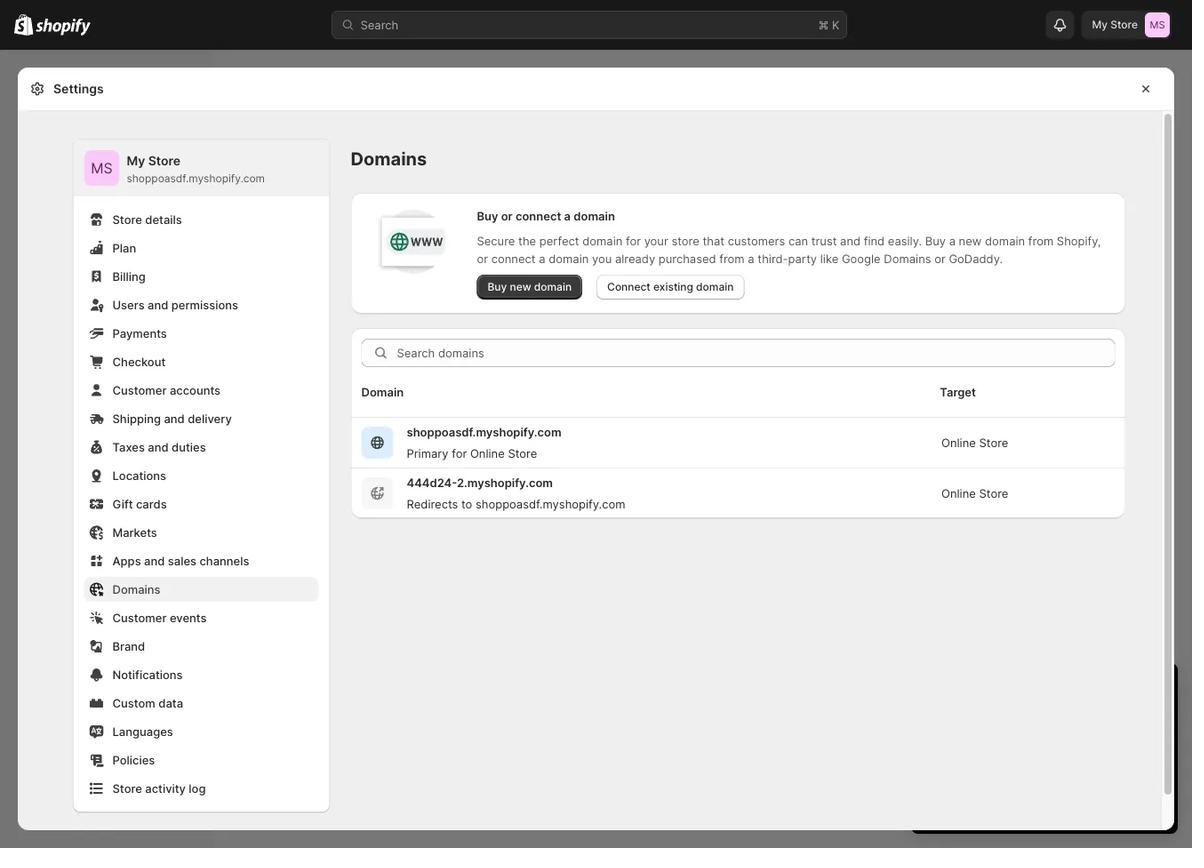 Task type: describe. For each thing, give the bounding box(es) containing it.
shipping and delivery link
[[84, 407, 319, 431]]

buy new domain link
[[477, 275, 583, 300]]

policies link
[[84, 748, 319, 773]]

custom data
[[113, 696, 183, 710]]

checkout
[[113, 355, 166, 369]]

domain
[[362, 385, 404, 399]]

godaddy.
[[950, 252, 1003, 266]]

store details link
[[84, 207, 319, 232]]

store activity log link
[[84, 777, 319, 801]]

custom data link
[[84, 691, 319, 716]]

2 horizontal spatial or
[[935, 252, 946, 266]]

shipping
[[113, 412, 161, 426]]

connect inside secure the perfect domain for your store that customers can trust and find easily. buy a new domain from shopify, or connect a domain you already purchased from a third-party like google domains or godaddy.
[[492, 252, 536, 266]]

a down perfect
[[539, 252, 546, 266]]

google
[[842, 252, 881, 266]]

0 horizontal spatial new
[[510, 281, 532, 294]]

apps
[[113, 554, 141, 568]]

log
[[189, 782, 206, 796]]

find
[[864, 234, 885, 248]]

my store shoppoasdf.myshopify.com
[[127, 153, 265, 185]]

my for my store
[[1093, 18, 1108, 31]]

connect existing domain
[[608, 281, 734, 294]]

plan link
[[84, 236, 319, 261]]

connect existing domain link
[[597, 275, 745, 300]]

languages link
[[84, 720, 319, 745]]

domains inside secure the perfect domain for your store that customers can trust and find easily. buy a new domain from shopify, or connect a domain you already purchased from a third-party like google domains or godaddy.
[[884, 252, 932, 266]]

online store for shoppoasdf.myshopify.com primary for online store
[[942, 436, 1009, 450]]

existing
[[654, 281, 694, 294]]

settings dialog
[[18, 68, 1175, 849]]

and for delivery
[[164, 412, 185, 426]]

secure
[[477, 234, 515, 248]]

shoppoasdf.myshopify.com inside shop settings menu element
[[127, 172, 265, 185]]

payments link
[[84, 321, 319, 346]]

duties
[[172, 440, 206, 454]]

brand link
[[84, 634, 319, 659]]

taxes
[[113, 440, 145, 454]]

and for duties
[[148, 440, 169, 454]]

target
[[940, 385, 977, 399]]

secure the perfect domain for your store that customers can trust and find easily. buy a new domain from shopify, or connect a domain you already purchased from a third-party like google domains or godaddy.
[[477, 234, 1102, 266]]

my store
[[1093, 18, 1139, 31]]

purchased
[[659, 252, 717, 266]]

Search domains search field
[[397, 339, 1116, 367]]

you
[[592, 252, 612, 266]]

brand
[[113, 640, 145, 653]]

easily.
[[888, 234, 923, 248]]

users and permissions
[[113, 298, 238, 312]]

online inside shoppoasdf.myshopify.com primary for online store
[[470, 447, 505, 460]]

buy new domain
[[488, 281, 572, 294]]

that
[[703, 234, 725, 248]]

buy for buy or connect a domain
[[477, 209, 499, 223]]

already
[[615, 252, 656, 266]]

a up perfect
[[564, 209, 571, 223]]

notifications link
[[84, 663, 319, 688]]

1 vertical spatial shoppoasdf.myshopify.com
[[407, 425, 562, 439]]

markets
[[113, 526, 157, 539]]

2.myshopify.com
[[457, 476, 553, 490]]

data
[[159, 696, 183, 710]]

domains inside domains link
[[113, 583, 161, 596]]

buy inside secure the perfect domain for your store that customers can trust and find easily. buy a new domain from shopify, or connect a domain you already purchased from a third-party like google domains or godaddy.
[[926, 234, 946, 248]]

⌘
[[819, 18, 829, 32]]

can
[[789, 234, 809, 248]]

buy or connect a domain
[[477, 209, 615, 223]]

locations link
[[84, 463, 319, 488]]

store details
[[113, 213, 182, 226]]

customer accounts link
[[84, 378, 319, 403]]

customer events link
[[84, 606, 319, 631]]

settings
[[53, 81, 104, 97]]

online for 444d24-
[[942, 487, 977, 500]]

ms button
[[84, 150, 120, 186]]

shopify image
[[36, 18, 91, 36]]

a up 'godaddy.'
[[950, 234, 956, 248]]

accounts
[[170, 383, 221, 397]]

channels
[[200, 554, 249, 568]]

shoppoasdf.myshopify.com primary for online store
[[407, 425, 562, 460]]

customer accounts
[[113, 383, 221, 397]]



Task type: locate. For each thing, give the bounding box(es) containing it.
444d24-
[[407, 476, 457, 490]]

for inside shoppoasdf.myshopify.com primary for online store
[[452, 447, 467, 460]]

1 horizontal spatial my store image
[[1146, 12, 1171, 37]]

0 vertical spatial my store image
[[1146, 12, 1171, 37]]

a down customers
[[748, 252, 755, 266]]

2 days left in your trial element
[[912, 710, 1179, 834]]

shoppoasdf.myshopify.com down the "2.myshopify.com"
[[476, 497, 626, 511]]

or
[[501, 209, 513, 223], [477, 252, 488, 266], [935, 252, 946, 266]]

0 horizontal spatial from
[[720, 252, 745, 266]]

gift cards
[[113, 497, 167, 511]]

domain
[[574, 209, 615, 223], [583, 234, 623, 248], [986, 234, 1026, 248], [549, 252, 589, 266], [534, 281, 572, 294], [697, 281, 734, 294]]

1 online store from the top
[[942, 436, 1009, 450]]

sales
[[168, 554, 197, 568]]

primary
[[407, 447, 449, 460]]

store
[[672, 234, 700, 248]]

1 horizontal spatial new
[[959, 234, 982, 248]]

buy up secure
[[477, 209, 499, 223]]

0 horizontal spatial my store image
[[84, 150, 120, 186]]

0 vertical spatial connect
[[516, 209, 562, 223]]

domains
[[351, 148, 427, 170], [884, 252, 932, 266], [113, 583, 161, 596]]

shipping and delivery
[[113, 412, 232, 426]]

1 vertical spatial from
[[720, 252, 745, 266]]

1 vertical spatial new
[[510, 281, 532, 294]]

online
[[942, 436, 977, 450], [470, 447, 505, 460], [942, 487, 977, 500]]

0 vertical spatial buy
[[477, 209, 499, 223]]

shop settings menu element
[[73, 140, 330, 812]]

from down that on the top right of the page
[[720, 252, 745, 266]]

my store image up store details
[[84, 150, 120, 186]]

permissions
[[172, 298, 238, 312]]

search
[[361, 18, 399, 32]]

users
[[113, 298, 145, 312]]

1 vertical spatial for
[[452, 447, 467, 460]]

customer up the "brand"
[[113, 611, 167, 625]]

domains link
[[84, 577, 319, 602]]

perfect
[[540, 234, 580, 248]]

buy
[[477, 209, 499, 223], [926, 234, 946, 248], [488, 281, 507, 294]]

0 vertical spatial customer
[[113, 383, 167, 397]]

1 customer from the top
[[113, 383, 167, 397]]

and for sales
[[144, 554, 165, 568]]

customer events
[[113, 611, 207, 625]]

1 vertical spatial domains
[[884, 252, 932, 266]]

for
[[626, 234, 641, 248], [452, 447, 467, 460]]

and down customer accounts
[[164, 412, 185, 426]]

or down secure
[[477, 252, 488, 266]]

customer down checkout in the left of the page
[[113, 383, 167, 397]]

connect
[[516, 209, 562, 223], [492, 252, 536, 266]]

and right "users"
[[148, 298, 168, 312]]

to
[[462, 497, 473, 511]]

connect down the at the top of the page
[[492, 252, 536, 266]]

buy right easily.
[[926, 234, 946, 248]]

store inside shoppoasdf.myshopify.com primary for online store
[[508, 447, 538, 460]]

buy for buy new domain
[[488, 281, 507, 294]]

checkout link
[[84, 350, 319, 374]]

payments
[[113, 326, 167, 340]]

billing
[[113, 270, 146, 283]]

or up secure
[[501, 209, 513, 223]]

plan
[[113, 241, 136, 255]]

gift
[[113, 497, 133, 511]]

apps and sales channels
[[113, 554, 249, 568]]

for right primary
[[452, 447, 467, 460]]

1 vertical spatial customer
[[113, 611, 167, 625]]

customer for customer accounts
[[113, 383, 167, 397]]

my
[[1093, 18, 1108, 31], [127, 153, 145, 169]]

my store image right the my store on the top of the page
[[1146, 12, 1171, 37]]

and for permissions
[[148, 298, 168, 312]]

buy down secure
[[488, 281, 507, 294]]

events
[[170, 611, 207, 625]]

0 vertical spatial new
[[959, 234, 982, 248]]

0 horizontal spatial domains
[[113, 583, 161, 596]]

0 vertical spatial shoppoasdf.myshopify.com
[[127, 172, 265, 185]]

0 vertical spatial online store
[[942, 436, 1009, 450]]

taxes and duties link
[[84, 435, 319, 460]]

1 vertical spatial connect
[[492, 252, 536, 266]]

a
[[564, 209, 571, 223], [950, 234, 956, 248], [539, 252, 546, 266], [748, 252, 755, 266]]

party
[[789, 252, 818, 266]]

dialog
[[1182, 68, 1193, 831]]

1 horizontal spatial domains
[[351, 148, 427, 170]]

my for my store shoppoasdf.myshopify.com
[[127, 153, 145, 169]]

2 vertical spatial shoppoasdf.myshopify.com
[[476, 497, 626, 511]]

cards
[[136, 497, 167, 511]]

⌘ k
[[819, 18, 840, 32]]

0 vertical spatial from
[[1029, 234, 1054, 248]]

1 horizontal spatial for
[[626, 234, 641, 248]]

notifications
[[113, 668, 183, 682]]

or left 'godaddy.'
[[935, 252, 946, 266]]

k
[[833, 18, 840, 32]]

online store for 444d24-2.myshopify.com redirects to shoppoasdf.myshopify.com
[[942, 487, 1009, 500]]

0 vertical spatial for
[[626, 234, 641, 248]]

2 vertical spatial domains
[[113, 583, 161, 596]]

custom
[[113, 696, 156, 710]]

gift cards link
[[84, 492, 319, 517]]

and
[[841, 234, 861, 248], [148, 298, 168, 312], [164, 412, 185, 426], [148, 440, 169, 454], [144, 554, 165, 568]]

customer for customer events
[[113, 611, 167, 625]]

redirects
[[407, 497, 458, 511]]

1 horizontal spatial my
[[1093, 18, 1108, 31]]

2 vertical spatial buy
[[488, 281, 507, 294]]

new inside secure the perfect domain for your store that customers can trust and find easily. buy a new domain from shopify, or connect a domain you already purchased from a third-party like google domains or godaddy.
[[959, 234, 982, 248]]

locations
[[113, 469, 166, 483]]

shopify,
[[1058, 234, 1102, 248]]

0 vertical spatial my
[[1093, 18, 1108, 31]]

0 horizontal spatial for
[[452, 447, 467, 460]]

from left shopify,
[[1029, 234, 1054, 248]]

connect
[[608, 281, 651, 294]]

apps and sales channels link
[[84, 549, 319, 574]]

online store
[[942, 436, 1009, 450], [942, 487, 1009, 500]]

customers
[[728, 234, 786, 248]]

shoppoasdf.myshopify.com up the "2.myshopify.com"
[[407, 425, 562, 439]]

connect up the at the top of the page
[[516, 209, 562, 223]]

my store image inside shop settings menu element
[[84, 150, 120, 186]]

2 online store from the top
[[942, 487, 1009, 500]]

for up already in the right top of the page
[[626, 234, 641, 248]]

shopify image
[[14, 14, 33, 35]]

taxes and duties
[[113, 440, 206, 454]]

and up the google on the right
[[841, 234, 861, 248]]

online for shoppoasdf.myshopify.com
[[942, 436, 977, 450]]

activity
[[145, 782, 186, 796]]

1 vertical spatial my store image
[[84, 150, 120, 186]]

444d24-2.myshopify.com redirects to shoppoasdf.myshopify.com
[[407, 476, 626, 511]]

and right taxes
[[148, 440, 169, 454]]

and inside secure the perfect domain for your store that customers can trust and find easily. buy a new domain from shopify, or connect a domain you already purchased from a third-party like google domains or godaddy.
[[841, 234, 861, 248]]

markets link
[[84, 520, 319, 545]]

shoppoasdf.myshopify.com inside 444d24-2.myshopify.com redirects to shoppoasdf.myshopify.com
[[476, 497, 626, 511]]

new up 'godaddy.'
[[959, 234, 982, 248]]

users and permissions link
[[84, 293, 319, 318]]

1 vertical spatial my
[[127, 153, 145, 169]]

customer
[[113, 383, 167, 397], [113, 611, 167, 625]]

details
[[145, 213, 182, 226]]

1 vertical spatial online store
[[942, 487, 1009, 500]]

store activity log
[[113, 782, 206, 796]]

new
[[959, 234, 982, 248], [510, 281, 532, 294]]

delivery
[[188, 412, 232, 426]]

1 horizontal spatial from
[[1029, 234, 1054, 248]]

2 horizontal spatial domains
[[884, 252, 932, 266]]

policies
[[113, 753, 155, 767]]

1 horizontal spatial or
[[501, 209, 513, 223]]

my inside "my store shoppoasdf.myshopify.com"
[[127, 153, 145, 169]]

shoppoasdf.myshopify.com
[[127, 172, 265, 185], [407, 425, 562, 439], [476, 497, 626, 511]]

shoppoasdf.myshopify.com up store details link
[[127, 172, 265, 185]]

my store image
[[1146, 12, 1171, 37], [84, 150, 120, 186]]

0 vertical spatial domains
[[351, 148, 427, 170]]

store inside "my store shoppoasdf.myshopify.com"
[[148, 153, 181, 169]]

from
[[1029, 234, 1054, 248], [720, 252, 745, 266]]

1 vertical spatial buy
[[926, 234, 946, 248]]

for inside secure the perfect domain for your store that customers can trust and find easily. buy a new domain from shopify, or connect a domain you already purchased from a third-party like google domains or godaddy.
[[626, 234, 641, 248]]

like
[[821, 252, 839, 266]]

2 customer from the top
[[113, 611, 167, 625]]

billing link
[[84, 264, 319, 289]]

trust
[[812, 234, 837, 248]]

your
[[645, 234, 669, 248]]

and right apps
[[144, 554, 165, 568]]

new down the at the top of the page
[[510, 281, 532, 294]]

0 horizontal spatial or
[[477, 252, 488, 266]]

the
[[519, 234, 537, 248]]

0 horizontal spatial my
[[127, 153, 145, 169]]



Task type: vqa. For each thing, say whether or not it's contained in the screenshot.
Online store sessions the 28,
no



